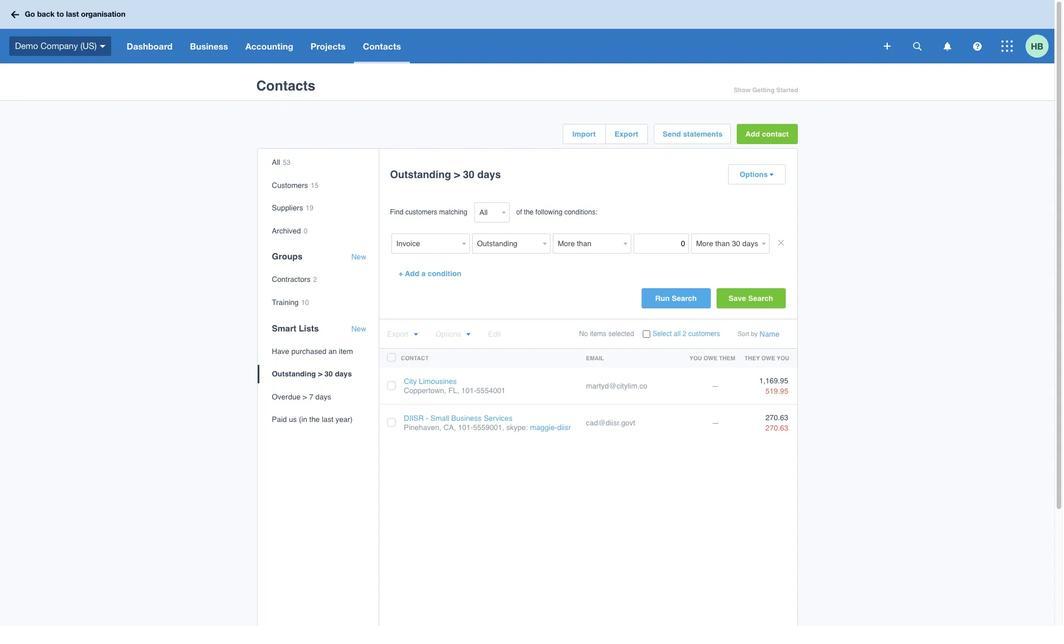 Task type: locate. For each thing, give the bounding box(es) containing it.
0 vertical spatial export
[[615, 130, 638, 138]]

suppliers 19
[[272, 204, 314, 212]]

search right run
[[672, 294, 697, 303]]

go back to last organisation link
[[7, 4, 132, 25]]

1 vertical spatial export button
[[387, 330, 418, 339]]

0 horizontal spatial options
[[436, 330, 462, 339]]

0 horizontal spatial add
[[405, 269, 420, 278]]

270.63
[[766, 413, 789, 422], [766, 424, 789, 433]]

svg image
[[1002, 40, 1013, 52], [913, 42, 922, 50], [973, 42, 982, 50], [100, 45, 105, 48]]

new for smart lists
[[351, 324, 366, 333]]

paid
[[272, 415, 287, 424]]

days down item at the bottom left of the page
[[335, 370, 352, 378]]

navigation
[[118, 29, 876, 63]]

you up 1,169.95
[[777, 355, 789, 362]]

new link for smart lists
[[351, 324, 366, 333]]

export right import button
[[615, 130, 638, 138]]

outstanding > 30 days down have purchased an item
[[272, 370, 352, 378]]

purchased
[[291, 347, 327, 356]]

contacts down accounting
[[256, 78, 316, 94]]

0 vertical spatial >
[[454, 168, 460, 181]]

el image left edit button at left bottom
[[466, 333, 471, 337]]

(in
[[299, 415, 307, 424]]

options down add contact
[[740, 170, 768, 179]]

run search
[[655, 294, 697, 303]]

0 horizontal spatial business
[[190, 41, 228, 51]]

edit
[[488, 330, 501, 339]]

1 horizontal spatial el image
[[769, 173, 774, 177]]

30 up matching
[[463, 168, 475, 181]]

0 horizontal spatial customers
[[406, 208, 437, 216]]

customers right 'find'
[[406, 208, 437, 216]]

2 vertical spatial days
[[315, 393, 331, 401]]

0 vertical spatial new
[[351, 253, 366, 261]]

1 horizontal spatial business
[[451, 414, 482, 423]]

send
[[663, 130, 681, 138]]

options button down add contact
[[729, 165, 785, 184]]

1 horizontal spatial export button
[[606, 125, 647, 144]]

projects button
[[302, 29, 354, 63]]

add contact button
[[737, 124, 798, 144]]

0 vertical spatial 101-
[[461, 386, 476, 395]]

back
[[37, 9, 55, 19]]

have purchased an item
[[272, 347, 353, 356]]

you
[[690, 355, 702, 362], [777, 355, 789, 362]]

1 horizontal spatial days
[[335, 370, 352, 378]]

contact
[[762, 130, 789, 138]]

last right to
[[66, 9, 79, 19]]

5559001,
[[473, 423, 504, 432]]

of
[[516, 208, 522, 216]]

you owe them
[[690, 355, 736, 362]]

0 vertical spatial export button
[[606, 125, 647, 144]]

outstanding up find customers matching
[[390, 168, 451, 181]]

name button
[[760, 330, 780, 339]]

options button
[[729, 165, 785, 184], [436, 330, 471, 339]]

1 horizontal spatial last
[[322, 415, 334, 424]]

1 vertical spatial options button
[[436, 330, 471, 339]]

2 new from the top
[[351, 324, 366, 333]]

0 horizontal spatial 2
[[313, 276, 317, 284]]

1 vertical spatial outstanding > 30 days
[[272, 370, 352, 378]]

1 vertical spatial contacts
[[256, 78, 316, 94]]

2
[[313, 276, 317, 284], [683, 330, 687, 338]]

matching
[[439, 208, 467, 216]]

0 horizontal spatial options button
[[436, 330, 471, 339]]

owe for they
[[762, 355, 775, 362]]

1 vertical spatial options
[[436, 330, 462, 339]]

svg image
[[11, 11, 19, 18], [944, 42, 951, 50], [884, 43, 891, 50]]

cad@diisr.govt
[[586, 419, 636, 427]]

1 horizontal spatial 2
[[683, 330, 687, 338]]

the
[[524, 208, 534, 216], [309, 415, 320, 424]]

outstanding
[[390, 168, 451, 181], [272, 370, 316, 378]]

owe
[[704, 355, 718, 362], [762, 355, 775, 362]]

new for groups
[[351, 253, 366, 261]]

edit button
[[488, 330, 501, 339]]

0 horizontal spatial search
[[672, 294, 697, 303]]

0 horizontal spatial days
[[315, 393, 331, 401]]

show getting started link
[[734, 84, 798, 97]]

101- down diisr - small business services link
[[458, 423, 473, 432]]

overdue
[[272, 393, 301, 401]]

1 vertical spatial 270.63
[[766, 424, 789, 433]]

1 horizontal spatial options button
[[729, 165, 785, 184]]

outstanding > 30 days up matching
[[390, 168, 501, 181]]

add right '+' at the top left
[[405, 269, 420, 278]]

30 down an
[[325, 370, 333, 378]]

go
[[25, 9, 35, 19]]

0 horizontal spatial outstanding
[[272, 370, 316, 378]]

0 vertical spatial outstanding > 30 days
[[390, 168, 501, 181]]

days up all text field
[[478, 168, 501, 181]]

1 vertical spatial el image
[[466, 333, 471, 337]]

0 vertical spatial options
[[740, 170, 768, 179]]

0 horizontal spatial the
[[309, 415, 320, 424]]

groups
[[272, 252, 303, 261]]

new link for groups
[[351, 253, 366, 262]]

getting
[[753, 87, 775, 94]]

1 search from the left
[[672, 294, 697, 303]]

> left 7
[[303, 393, 307, 401]]

1 new from the top
[[351, 253, 366, 261]]

None text field
[[391, 234, 459, 254], [634, 234, 689, 254], [391, 234, 459, 254], [634, 234, 689, 254]]

1 horizontal spatial customers
[[689, 330, 720, 338]]

outstanding up overdue > 7 days
[[272, 370, 316, 378]]

5554001
[[476, 386, 506, 395]]

2 — from the top
[[712, 419, 719, 427]]

find
[[390, 208, 404, 216]]

save search
[[729, 294, 773, 303]]

1 vertical spatial >
[[318, 370, 323, 378]]

1 vertical spatial —
[[712, 419, 719, 427]]

0 vertical spatial options button
[[729, 165, 785, 184]]

1 you from the left
[[690, 355, 702, 362]]

contacts right projects "dropdown button"
[[363, 41, 401, 51]]

import button
[[563, 125, 605, 144]]

customers 15
[[272, 181, 319, 190]]

demo company (us)
[[15, 41, 97, 51]]

1 horizontal spatial add
[[746, 130, 760, 138]]

new
[[351, 253, 366, 261], [351, 324, 366, 333]]

0 vertical spatial outstanding
[[390, 168, 451, 181]]

0 vertical spatial —
[[712, 382, 719, 390]]

add
[[746, 130, 760, 138], [405, 269, 420, 278]]

days
[[478, 168, 501, 181], [335, 370, 352, 378], [315, 393, 331, 401]]

send statements
[[663, 130, 723, 138]]

customers up you owe them
[[689, 330, 720, 338]]

1 horizontal spatial you
[[777, 355, 789, 362]]

hb button
[[1026, 29, 1055, 63]]

1 vertical spatial last
[[322, 415, 334, 424]]

you down select all 2 customers
[[690, 355, 702, 362]]

2 right all
[[683, 330, 687, 338]]

0 vertical spatial 270.63
[[766, 413, 789, 422]]

1 horizontal spatial owe
[[762, 355, 775, 362]]

0 horizontal spatial contacts
[[256, 78, 316, 94]]

contact
[[401, 355, 429, 362]]

small
[[431, 414, 449, 423]]

banner
[[0, 0, 1055, 63]]

0 vertical spatial last
[[66, 9, 79, 19]]

0 vertical spatial days
[[478, 168, 501, 181]]

add left the 'contact'
[[746, 130, 760, 138]]

conditions:
[[565, 208, 598, 216]]

el image down the 'contact'
[[769, 173, 774, 177]]

year)
[[336, 415, 353, 424]]

show
[[734, 87, 751, 94]]

1 vertical spatial new
[[351, 324, 366, 333]]

0 vertical spatial 30
[[463, 168, 475, 181]]

> up matching
[[454, 168, 460, 181]]

101-
[[461, 386, 476, 395], [458, 423, 473, 432]]

add inside button
[[746, 130, 760, 138]]

0 vertical spatial contacts
[[363, 41, 401, 51]]

export button up contact
[[387, 330, 418, 339]]

1 vertical spatial add
[[405, 269, 420, 278]]

business inside dropdown button
[[190, 41, 228, 51]]

None checkbox
[[643, 331, 650, 338]]

the right (in
[[309, 415, 320, 424]]

0 vertical spatial add
[[746, 130, 760, 138]]

the right of
[[524, 208, 534, 216]]

options inside button
[[740, 170, 768, 179]]

business
[[190, 41, 228, 51], [451, 414, 482, 423]]

search right save
[[748, 294, 773, 303]]

last inside banner
[[66, 9, 79, 19]]

days right 7
[[315, 393, 331, 401]]

2 owe from the left
[[762, 355, 775, 362]]

1 vertical spatial the
[[309, 415, 320, 424]]

owe for you
[[704, 355, 718, 362]]

1,169.95
[[759, 376, 789, 385]]

martyd@citylim.co
[[586, 382, 648, 390]]

smart lists
[[272, 323, 319, 333]]

> down have purchased an item
[[318, 370, 323, 378]]

0 vertical spatial el image
[[769, 173, 774, 177]]

new link
[[351, 253, 366, 262], [351, 324, 366, 333]]

options right el icon
[[436, 330, 462, 339]]

1 horizontal spatial the
[[524, 208, 534, 216]]

1 vertical spatial outstanding
[[272, 370, 316, 378]]

they owe you
[[745, 355, 789, 362]]

1 horizontal spatial contacts
[[363, 41, 401, 51]]

smart
[[272, 323, 296, 333]]

0 horizontal spatial you
[[690, 355, 702, 362]]

0 horizontal spatial el image
[[466, 333, 471, 337]]

53
[[283, 159, 291, 167]]

2 vertical spatial >
[[303, 393, 307, 401]]

1 vertical spatial 30
[[325, 370, 333, 378]]

0 horizontal spatial export button
[[387, 330, 418, 339]]

2 new link from the top
[[351, 324, 366, 333]]

last left year)
[[322, 415, 334, 424]]

add inside + add a condition button
[[405, 269, 420, 278]]

2 inside contractors 2
[[313, 276, 317, 284]]

1 owe from the left
[[704, 355, 718, 362]]

1 vertical spatial 2
[[683, 330, 687, 338]]

last
[[66, 9, 79, 19], [322, 415, 334, 424]]

el image
[[769, 173, 774, 177], [466, 333, 471, 337]]

0 horizontal spatial 30
[[325, 370, 333, 378]]

have
[[272, 347, 289, 356]]

options button for email
[[436, 330, 471, 339]]

1 horizontal spatial outstanding > 30 days
[[390, 168, 501, 181]]

1 vertical spatial export
[[387, 330, 409, 339]]

0 vertical spatial 2
[[313, 276, 317, 284]]

export button
[[606, 125, 647, 144], [387, 330, 418, 339]]

0 vertical spatial new link
[[351, 253, 366, 262]]

1 vertical spatial days
[[335, 370, 352, 378]]

2 search from the left
[[748, 294, 773, 303]]

1 new link from the top
[[351, 253, 366, 262]]

city
[[404, 377, 417, 386]]

banner containing hb
[[0, 0, 1055, 63]]

training
[[272, 298, 299, 307]]

all
[[272, 158, 280, 167]]

0 vertical spatial business
[[190, 41, 228, 51]]

1 horizontal spatial >
[[318, 370, 323, 378]]

city limousines coppertown, fl, 101-5554001
[[404, 377, 506, 395]]

item
[[339, 347, 353, 356]]

1 horizontal spatial options
[[740, 170, 768, 179]]

0 horizontal spatial last
[[66, 9, 79, 19]]

— for 270.63
[[712, 419, 719, 427]]

suppliers
[[272, 204, 303, 212]]

1 vertical spatial 101-
[[458, 423, 473, 432]]

export left el icon
[[387, 330, 409, 339]]

1 horizontal spatial search
[[748, 294, 773, 303]]

2 right contractors
[[313, 276, 317, 284]]

1 — from the top
[[712, 382, 719, 390]]

0 horizontal spatial owe
[[704, 355, 718, 362]]

1 vertical spatial new link
[[351, 324, 366, 333]]

0 horizontal spatial >
[[303, 393, 307, 401]]

—
[[712, 382, 719, 390], [712, 419, 719, 427]]

owe right they
[[762, 355, 775, 362]]

101- right 'fl,'
[[461, 386, 476, 395]]

export button right import button
[[606, 125, 647, 144]]

101- inside city limousines coppertown, fl, 101-5554001
[[461, 386, 476, 395]]

None text field
[[472, 234, 540, 254], [553, 234, 621, 254], [691, 234, 759, 254], [472, 234, 540, 254], [553, 234, 621, 254], [691, 234, 759, 254]]

owe left "them"
[[704, 355, 718, 362]]

options button right el icon
[[436, 330, 471, 339]]

1 vertical spatial customers
[[689, 330, 720, 338]]

0 horizontal spatial svg image
[[11, 11, 19, 18]]

1 vertical spatial business
[[451, 414, 482, 423]]

organisation
[[81, 9, 126, 19]]



Task type: describe. For each thing, give the bounding box(es) containing it.
svg image inside go back to last organisation link
[[11, 11, 19, 18]]

0 horizontal spatial outstanding > 30 days
[[272, 370, 352, 378]]

svg image inside the demo company (us) popup button
[[100, 45, 105, 48]]

paid us (in the last year)
[[272, 415, 353, 424]]

2 horizontal spatial svg image
[[944, 42, 951, 50]]

projects
[[311, 41, 346, 51]]

0 horizontal spatial export
[[387, 330, 409, 339]]

navigation containing dashboard
[[118, 29, 876, 63]]

270.63 270.63
[[766, 413, 789, 433]]

customers
[[272, 181, 308, 190]]

diisr
[[557, 423, 571, 432]]

no
[[579, 330, 588, 338]]

1 horizontal spatial svg image
[[884, 43, 891, 50]]

All text field
[[474, 202, 499, 223]]

1 horizontal spatial outstanding
[[390, 168, 451, 181]]

all 53
[[272, 158, 291, 167]]

15
[[311, 181, 319, 190]]

sort by name
[[738, 330, 780, 339]]

add contact
[[746, 130, 789, 138]]

1 horizontal spatial export
[[615, 130, 638, 138]]

an
[[329, 347, 337, 356]]

email
[[586, 355, 604, 362]]

no items selected
[[579, 330, 634, 338]]

maggie-
[[530, 423, 557, 432]]

2 horizontal spatial >
[[454, 168, 460, 181]]

options for email
[[436, 330, 462, 339]]

show getting started
[[734, 87, 798, 94]]

101- inside the diisr - small business services pinehaven, ca, 101-5559001, skype: maggie-diisr
[[458, 423, 473, 432]]

el image for email
[[466, 333, 471, 337]]

sort
[[738, 330, 750, 338]]

0
[[304, 227, 308, 235]]

pinehaven,
[[404, 423, 442, 432]]

+
[[399, 269, 403, 278]]

overdue > 7 days
[[272, 393, 331, 401]]

run
[[655, 294, 670, 303]]

options for of the following conditions:
[[740, 170, 768, 179]]

business inside the diisr - small business services pinehaven, ca, 101-5559001, skype: maggie-diisr
[[451, 414, 482, 423]]

services
[[484, 414, 513, 423]]

archived
[[272, 227, 301, 235]]

demo
[[15, 41, 38, 51]]

of the following conditions:
[[516, 208, 598, 216]]

contacts button
[[354, 29, 410, 63]]

search for save search
[[748, 294, 773, 303]]

— for 1,169.95
[[712, 382, 719, 390]]

by
[[751, 330, 758, 338]]

demo company (us) button
[[0, 29, 118, 63]]

maggie-diisr link
[[530, 423, 571, 432]]

diisr - small business services pinehaven, ca, 101-5559001, skype: maggie-diisr
[[404, 414, 571, 432]]

select
[[653, 330, 672, 338]]

following
[[536, 208, 563, 216]]

name
[[760, 330, 780, 339]]

10
[[301, 299, 309, 307]]

items
[[590, 330, 607, 338]]

contractors
[[272, 275, 311, 284]]

el image for of the following conditions:
[[769, 173, 774, 177]]

fl,
[[449, 386, 459, 395]]

7
[[309, 393, 313, 401]]

19
[[306, 204, 314, 212]]

them
[[719, 355, 736, 362]]

2 270.63 from the top
[[766, 424, 789, 433]]

limousines
[[419, 377, 457, 386]]

el image
[[414, 333, 418, 337]]

hb
[[1031, 41, 1044, 51]]

0 vertical spatial the
[[524, 208, 534, 216]]

started
[[777, 87, 798, 94]]

they
[[745, 355, 760, 362]]

+ add a condition
[[399, 269, 462, 278]]

archived 0
[[272, 227, 308, 235]]

diisr - small business services link
[[404, 414, 513, 423]]

a
[[422, 269, 426, 278]]

training 10
[[272, 298, 309, 307]]

contacts inside popup button
[[363, 41, 401, 51]]

to
[[57, 9, 64, 19]]

dashboard
[[127, 41, 173, 51]]

1,169.95 519.95
[[759, 376, 789, 396]]

save
[[729, 294, 746, 303]]

us
[[289, 415, 297, 424]]

diisr
[[404, 414, 424, 423]]

options button for of the following conditions:
[[729, 165, 785, 184]]

-
[[426, 414, 429, 423]]

search for run search
[[672, 294, 697, 303]]

1 horizontal spatial 30
[[463, 168, 475, 181]]

skype:
[[507, 423, 528, 432]]

go back to last organisation
[[25, 9, 126, 19]]

select all 2 customers
[[653, 330, 720, 338]]

selected
[[609, 330, 634, 338]]

company
[[40, 41, 78, 51]]

0 vertical spatial customers
[[406, 208, 437, 216]]

lists
[[299, 323, 319, 333]]

2 you from the left
[[777, 355, 789, 362]]

find customers matching
[[390, 208, 467, 216]]

1 270.63 from the top
[[766, 413, 789, 422]]

ca,
[[444, 423, 456, 432]]

2 horizontal spatial days
[[478, 168, 501, 181]]

contractors 2
[[272, 275, 317, 284]]



Task type: vqa. For each thing, say whether or not it's contained in the screenshot.


